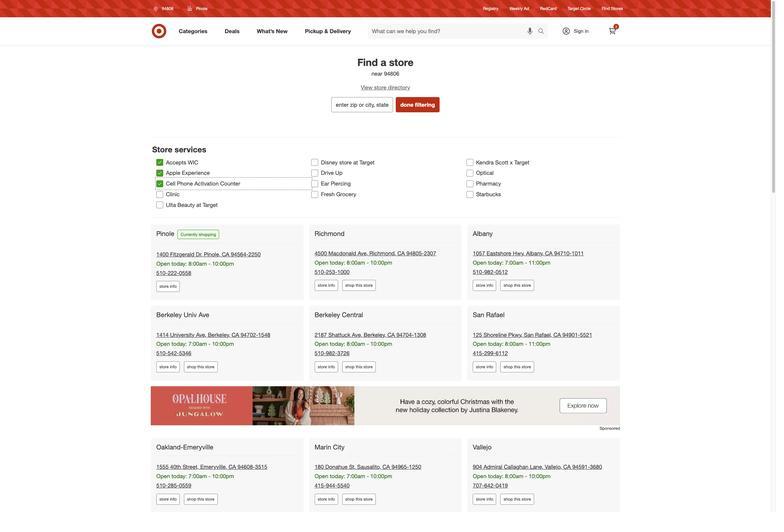 Task type: vqa. For each thing, say whether or not it's contained in the screenshot.


Task type: locate. For each thing, give the bounding box(es) containing it.
1400 fitzgerald dr, pinole, ca 94564-2250 open today: 8:00am - 10:00pm 510-222-0558
[[157, 251, 261, 276]]

currently
[[181, 232, 198, 237]]

open for marin city
[[315, 473, 329, 480]]

today: for albany
[[489, 259, 504, 266]]

store info down 222-
[[160, 284, 177, 289]]

510- inside 4500 macdonald ave, richmond, ca 94805-2307 open today: 8:00am - 10:00pm 510-253-1000
[[315, 268, 326, 275]]

1 berkeley from the left
[[157, 311, 182, 319]]

shop this store for berkeley univ ave
[[187, 364, 215, 369]]

open for berkeley univ ave
[[157, 340, 170, 347]]

1414 university ave, berkeley, ca 94702-1548 open today: 7:00am - 10:00pm 510-542-5346
[[157, 331, 271, 357]]

shop for berkeley univ ave
[[187, 364, 197, 369]]

open for oakland-emeryville
[[157, 473, 170, 480]]

ca right albany,
[[546, 250, 553, 257]]

find left stores
[[603, 6, 611, 11]]

today: inside the 2187 shattuck ave, berkeley, ca 94704-1308 open today: 8:00am - 10:00pm 510-982-3726
[[330, 340, 346, 347]]

2 11:00pm from the top
[[529, 340, 551, 347]]

1250
[[410, 463, 422, 470]]

shop for oakland-emeryville
[[187, 496, 197, 502]]

target circle link
[[568, 6, 592, 12]]

1 horizontal spatial pinole
[[196, 6, 208, 11]]

510- down 2187
[[315, 350, 326, 357]]

- for richmond
[[367, 259, 369, 266]]

shop this store for vallejo
[[504, 496, 532, 502]]

- inside 1555 40th street, emeryville, ca 94608-3515 open today: 7:00am - 10:00pm 510-285-0559
[[209, 473, 211, 480]]

shop this store button down 3726
[[343, 361, 376, 372]]

0 horizontal spatial berkeley
[[157, 311, 182, 319]]

rafael,
[[536, 331, 553, 338]]

1 vertical spatial at
[[197, 201, 201, 208]]

- for oakland-emeryville
[[209, 473, 211, 480]]

store services group
[[157, 157, 622, 210]]

510- for berkeley central
[[315, 350, 326, 357]]

ca inside the 2187 shattuck ave, berkeley, ca 94704-1308 open today: 8:00am - 10:00pm 510-982-3726
[[388, 331, 395, 338]]

shop down the 6112 at bottom right
[[504, 364, 513, 369]]

Drive Up checkbox
[[312, 170, 319, 176]]

7:00am inside the 1414 university ave, berkeley, ca 94702-1548 open today: 7:00am - 10:00pm 510-542-5346
[[189, 340, 207, 347]]

0 horizontal spatial 94806
[[162, 6, 174, 11]]

shop this store button down the 6112 at bottom right
[[501, 361, 535, 372]]

shop this store button down 0512
[[501, 280, 535, 291]]

richmond link
[[315, 229, 346, 238]]

shop this store button for vallejo
[[501, 494, 535, 505]]

target
[[568, 6, 580, 11], [360, 159, 375, 166], [515, 159, 530, 166], [203, 201, 218, 208]]

94806 inside dropdown button
[[162, 6, 174, 11]]

today: inside 904 admiral callaghan lane, vallejo, ca 94591-3680 open today: 8:00am - 10:00pm 707-642-0419
[[489, 473, 504, 480]]

info for berkeley central
[[329, 364, 335, 369]]

0 horizontal spatial 415-
[[315, 482, 326, 489]]

10:00pm down sausalito,
[[371, 473, 393, 480]]

ulta
[[166, 201, 176, 208]]

ca inside 180 donahue st, sausalito, ca 94965-1250 open today: 7:00am - 10:00pm 415-944-5540
[[383, 463, 390, 470]]

info down 222-
[[170, 284, 177, 289]]

510- inside 1400 fitzgerald dr, pinole, ca 94564-2250 open today: 8:00am - 10:00pm 510-222-0558
[[157, 269, 168, 276]]

store down 1555 40th street, emeryville, ca 94608-3515 open today: 7:00am - 10:00pm 510-285-0559
[[205, 496, 215, 502]]

10:00pm
[[371, 259, 393, 266], [212, 260, 234, 267], [212, 340, 234, 347], [371, 340, 393, 347], [212, 473, 234, 480], [371, 473, 393, 480], [529, 473, 551, 480]]

Ear Piercing checkbox
[[312, 180, 319, 187]]

8:00am inside 125 shoreline pkwy, san rafael, ca 94901-5521 open today: 8:00am - 11:00pm 415-299-6112
[[506, 340, 524, 347]]

ca right rafael,
[[554, 331, 562, 338]]

shop this store button down 0419
[[501, 494, 535, 505]]

Accepts WIC checkbox
[[157, 159, 163, 166]]

ca inside 125 shoreline pkwy, san rafael, ca 94901-5521 open today: 8:00am - 11:00pm 415-299-6112
[[554, 331, 562, 338]]

find inside find stores link
[[603, 6, 611, 11]]

categories
[[179, 27, 208, 34]]

11:00pm
[[529, 259, 551, 266], [529, 340, 551, 347]]

berkeley, for berkeley central
[[364, 331, 386, 338]]

0 horizontal spatial find
[[358, 56, 378, 68]]

today: inside 180 donahue st, sausalito, ca 94965-1250 open today: 7:00am - 10:00pm 415-944-5540
[[330, 473, 346, 480]]

- inside 1400 fitzgerald dr, pinole, ca 94564-2250 open today: 8:00am - 10:00pm 510-222-0558
[[209, 260, 211, 267]]

store down 510-982-0512 link
[[477, 283, 486, 288]]

open down 1414
[[157, 340, 170, 347]]

510- down "1555"
[[157, 482, 168, 489]]

currently shopping
[[181, 232, 216, 237]]

ca for pinole
[[222, 251, 230, 258]]

10:00pm down richmond,
[[371, 259, 393, 266]]

415- down 180
[[315, 482, 326, 489]]

store info down "285-"
[[160, 496, 177, 502]]

- for berkeley univ ave
[[209, 340, 211, 347]]

open down "1555"
[[157, 473, 170, 480]]

8:00am up 3726
[[347, 340, 366, 347]]

store info link down 510-982-0512 link
[[473, 280, 497, 291]]

7:00am inside 1555 40th street, emeryville, ca 94608-3515 open today: 7:00am - 10:00pm 510-285-0559
[[189, 473, 207, 480]]

this down 1057 eastshore hwy, albany, ca 94710-1011 open today: 7:00am - 11:00pm 510-982-0512
[[515, 283, 521, 288]]

find for a
[[358, 56, 378, 68]]

1 horizontal spatial san
[[525, 331, 534, 338]]

- inside 125 shoreline pkwy, san rafael, ca 94901-5521 open today: 8:00am - 11:00pm 415-299-6112
[[526, 340, 528, 347]]

ave, inside 4500 macdonald ave, richmond, ca 94805-2307 open today: 8:00am - 10:00pm 510-253-1000
[[358, 250, 368, 257]]

emeryville
[[183, 443, 214, 451]]

1 horizontal spatial 982-
[[485, 268, 496, 275]]

10:00pm down '1414 university ave, berkeley, ca 94702-1548' 'link'
[[212, 340, 234, 347]]

open down 125
[[473, 340, 487, 347]]

san left rafael in the bottom right of the page
[[473, 311, 485, 319]]

st,
[[350, 463, 356, 470]]

1 vertical spatial 11:00pm
[[529, 340, 551, 347]]

sausalito,
[[358, 463, 381, 470]]

0 vertical spatial san
[[473, 311, 485, 319]]

8:00am inside 1400 fitzgerald dr, pinole, ca 94564-2250 open today: 8:00am - 10:00pm 510-222-0558
[[189, 260, 207, 267]]

415- inside 125 shoreline pkwy, san rafael, ca 94901-5521 open today: 8:00am - 11:00pm 415-299-6112
[[473, 350, 485, 357]]

open for berkeley central
[[315, 340, 329, 347]]

510- down 1057
[[473, 268, 485, 275]]

ca right pinole,
[[222, 251, 230, 258]]

510- for oakland-emeryville
[[157, 482, 168, 489]]

today: down the fitzgerald
[[172, 260, 187, 267]]

10:00pm inside 1555 40th street, emeryville, ca 94608-3515 open today: 7:00am - 10:00pm 510-285-0559
[[212, 473, 234, 480]]

search
[[535, 28, 552, 35]]

today: down shoreline
[[489, 340, 504, 347]]

today: down admiral
[[489, 473, 504, 480]]

store info down 253-
[[318, 283, 335, 288]]

street,
[[183, 463, 199, 470]]

5540
[[338, 482, 350, 489]]

8:00am down dr, at left
[[189, 260, 207, 267]]

store info link down 222-
[[157, 281, 180, 292]]

this for berkeley central
[[356, 364, 363, 369]]

Disney store at Target checkbox
[[312, 159, 319, 166]]

shop this store
[[346, 283, 373, 288], [504, 283, 532, 288], [187, 364, 215, 369], [346, 364, 373, 369], [504, 364, 532, 369], [187, 496, 215, 502], [346, 496, 373, 502], [504, 496, 532, 502]]

1414 university ave, berkeley, ca 94702-1548 link
[[157, 331, 271, 338]]

0 vertical spatial 982-
[[485, 268, 496, 275]]

1 vertical spatial san
[[525, 331, 534, 338]]

10:00pm for oakland-emeryville
[[212, 473, 234, 480]]

0 horizontal spatial at
[[197, 201, 201, 208]]

open down 2187
[[315, 340, 329, 347]]

done filtering
[[401, 101, 436, 108]]

berkeley, inside the 2187 shattuck ave, berkeley, ca 94704-1308 open today: 8:00am - 10:00pm 510-982-3726
[[364, 331, 386, 338]]

vallejo link
[[473, 443, 494, 451]]

store info for san rafael
[[477, 364, 494, 369]]

7:00am inside 180 donahue st, sausalito, ca 94965-1250 open today: 7:00am - 10:00pm 415-944-5540
[[347, 473, 366, 480]]

1 11:00pm from the top
[[529, 259, 551, 266]]

registry
[[484, 6, 499, 11]]

this down the 1414 university ave, berkeley, ca 94702-1548 open today: 7:00am - 10:00pm 510-542-5346
[[198, 364, 204, 369]]

10:00pm down 2187 shattuck ave, berkeley, ca 94704-1308 link
[[371, 340, 393, 347]]

1 vertical spatial pinole
[[157, 229, 175, 237]]

this down 125 shoreline pkwy, san rafael, ca 94901-5521 open today: 8:00am - 11:00pm 415-299-6112
[[515, 364, 521, 369]]

510- down 1400
[[157, 269, 168, 276]]

today: inside 1400 fitzgerald dr, pinole, ca 94564-2250 open today: 8:00am - 10:00pm 510-222-0558
[[172, 260, 187, 267]]

ca inside 1057 eastshore hwy, albany, ca 94710-1011 open today: 7:00am - 11:00pm 510-982-0512
[[546, 250, 553, 257]]

1057 eastshore hwy, albany, ca 94710-1011 link
[[473, 250, 585, 257]]

- inside 1057 eastshore hwy, albany, ca 94710-1011 open today: 7:00am - 11:00pm 510-982-0512
[[526, 259, 528, 266]]

510- inside the 1414 university ave, berkeley, ca 94702-1548 open today: 7:00am - 10:00pm 510-542-5346
[[157, 350, 168, 357]]

- inside the 1414 university ave, berkeley, ca 94702-1548 open today: 7:00am - 10:00pm 510-542-5346
[[209, 340, 211, 347]]

510-542-5346 link
[[157, 350, 192, 357]]

0 vertical spatial 415-
[[473, 350, 485, 357]]

marin
[[315, 443, 332, 451]]

open inside 1555 40th street, emeryville, ca 94608-3515 open today: 7:00am - 10:00pm 510-285-0559
[[157, 473, 170, 480]]

experience
[[182, 169, 210, 176]]

1 horizontal spatial 415-
[[473, 350, 485, 357]]

this for vallejo
[[515, 496, 521, 502]]

today: down macdonald
[[330, 259, 346, 266]]

0 vertical spatial 94806
[[162, 6, 174, 11]]

1 berkeley, from the left
[[208, 331, 230, 338]]

- down 2187 shattuck ave, berkeley, ca 94704-1308 link
[[367, 340, 369, 347]]

phone
[[177, 180, 193, 187]]

open inside 1400 fitzgerald dr, pinole, ca 94564-2250 open today: 8:00am - 10:00pm 510-222-0558
[[157, 260, 170, 267]]

today: down 'shattuck'
[[330, 340, 346, 347]]

982- inside 1057 eastshore hwy, albany, ca 94710-1011 open today: 7:00am - 11:00pm 510-982-0512
[[485, 268, 496, 275]]

store info down 510-982-3726 link
[[318, 364, 335, 369]]

7:00am inside 1057 eastshore hwy, albany, ca 94710-1011 open today: 7:00am - 11:00pm 510-982-0512
[[506, 259, 524, 266]]

8:00am down pkwy,
[[506, 340, 524, 347]]

counter
[[221, 180, 240, 187]]

7:00am for marin city
[[347, 473, 366, 480]]

today: for berkeley central
[[330, 340, 346, 347]]

8:00am inside the 2187 shattuck ave, berkeley, ca 94704-1308 open today: 8:00am - 10:00pm 510-982-3726
[[347, 340, 366, 347]]

find inside find a store near 94806
[[358, 56, 378, 68]]

today: inside 1555 40th street, emeryville, ca 94608-3515 open today: 7:00am - 10:00pm 510-285-0559
[[172, 473, 187, 480]]

berkeley up 1414
[[157, 311, 182, 319]]

ca inside 1400 fitzgerald dr, pinole, ca 94564-2250 open today: 8:00am - 10:00pm 510-222-0558
[[222, 251, 230, 258]]

- inside the 2187 shattuck ave, berkeley, ca 94704-1308 open today: 8:00am - 10:00pm 510-982-3726
[[367, 340, 369, 347]]

125 shoreline pkwy, san rafael, ca 94901-5521 open today: 8:00am - 11:00pm 415-299-6112
[[473, 331, 593, 357]]

8:00am for richmond
[[347, 259, 366, 266]]

510- down 4500
[[315, 268, 326, 275]]

510- inside 1057 eastshore hwy, albany, ca 94710-1011 open today: 7:00am - 11:00pm 510-982-0512
[[473, 268, 485, 275]]

pickup & delivery
[[305, 27, 351, 34]]

8:00am up 1000
[[347, 259, 366, 266]]

store info link for berkeley univ ave
[[157, 361, 180, 372]]

1 horizontal spatial berkeley
[[315, 311, 340, 319]]

berkeley,
[[208, 331, 230, 338], [364, 331, 386, 338]]

0 horizontal spatial berkeley,
[[208, 331, 230, 338]]

store info for richmond
[[318, 283, 335, 288]]

1 horizontal spatial berkeley,
[[364, 331, 386, 338]]

982- down 'shattuck'
[[326, 350, 338, 357]]

store info link down 510-982-3726 link
[[315, 361, 338, 372]]

today: inside 125 shoreline pkwy, san rafael, ca 94901-5521 open today: 8:00am - 11:00pm 415-299-6112
[[489, 340, 504, 347]]

10:00pm inside 180 donahue st, sausalito, ca 94965-1250 open today: 7:00am - 10:00pm 415-944-5540
[[371, 473, 393, 480]]

what's new link
[[251, 23, 297, 39]]

7:00am for albany
[[506, 259, 524, 266]]

0 vertical spatial find
[[603, 6, 611, 11]]

10:00pm inside the 2187 shattuck ave, berkeley, ca 94704-1308 open today: 8:00am - 10:00pm 510-982-3726
[[371, 340, 393, 347]]

store info link down "285-"
[[157, 494, 180, 505]]

store info
[[318, 283, 335, 288], [477, 283, 494, 288], [160, 284, 177, 289], [160, 364, 177, 369], [318, 364, 335, 369], [477, 364, 494, 369], [160, 496, 177, 502], [318, 496, 335, 502], [477, 496, 494, 502]]

ave, right 'shattuck'
[[352, 331, 363, 338]]

info for vallejo
[[487, 496, 494, 502]]

- down '1414 university ave, berkeley, ca 94702-1548' 'link'
[[209, 340, 211, 347]]

0 horizontal spatial san
[[473, 311, 485, 319]]

0 vertical spatial 11:00pm
[[529, 259, 551, 266]]

ca right vallejo,
[[564, 463, 572, 470]]

1 vertical spatial 982-
[[326, 350, 338, 357]]

target for disney store at target
[[360, 159, 375, 166]]

ca left 94608-
[[229, 463, 236, 470]]

redcard link
[[541, 6, 557, 12]]

kendra scott x target
[[477, 159, 530, 166]]

berkeley for berkeley central
[[315, 311, 340, 319]]

shop down 5540
[[346, 496, 355, 502]]

1057 eastshore hwy, albany, ca 94710-1011 open today: 7:00am - 11:00pm 510-982-0512
[[473, 250, 585, 275]]

find a store near 94806
[[358, 56, 414, 77]]

94806
[[162, 6, 174, 11], [384, 70, 400, 77]]

8:00am inside 4500 macdonald ave, richmond, ca 94805-2307 open today: 8:00am - 10:00pm 510-253-1000
[[347, 259, 366, 266]]

at right the beauty
[[197, 201, 201, 208]]

94805-
[[407, 250, 424, 257]]

2 berkeley, from the left
[[364, 331, 386, 338]]

ave, inside the 1414 university ave, berkeley, ca 94702-1548 open today: 7:00am - 10:00pm 510-542-5346
[[196, 331, 207, 338]]

3726
[[338, 350, 350, 357]]

berkeley, left 94704-
[[364, 331, 386, 338]]

zip
[[351, 101, 358, 108]]

Ulta Beauty at Target checkbox
[[157, 202, 163, 208]]

shop this store button for san rafael
[[501, 361, 535, 372]]

today: inside the 1414 university ave, berkeley, ca 94702-1548 open today: 7:00am - 10:00pm 510-542-5346
[[172, 340, 187, 347]]

enter zip or city, state button
[[332, 97, 394, 112]]

Kendra Scott x Target checkbox
[[467, 159, 474, 166]]

shop this store down 0419
[[504, 496, 532, 502]]

ave, left richmond,
[[358, 250, 368, 257]]

open down 4500
[[315, 259, 329, 266]]

open inside the 2187 shattuck ave, berkeley, ca 94704-1308 open today: 8:00am - 10:00pm 510-982-3726
[[315, 340, 329, 347]]

info down 299-
[[487, 364, 494, 369]]

707-
[[473, 482, 485, 489]]

new
[[276, 27, 288, 34]]

this down 4500 macdonald ave, richmond, ca 94805-2307 open today: 8:00am - 10:00pm 510-253-1000
[[356, 283, 363, 288]]

510- for albany
[[473, 268, 485, 275]]

ave, inside the 2187 shattuck ave, berkeley, ca 94704-1308 open today: 8:00am - 10:00pm 510-982-3726
[[352, 331, 363, 338]]

shop down 0512
[[504, 283, 513, 288]]

today: for marin city
[[330, 473, 346, 480]]

shop this store down the 6112 at bottom right
[[504, 364, 532, 369]]

at for store
[[354, 159, 358, 166]]

- down "1555 40th street, emeryville, ca 94608-3515" link
[[209, 473, 211, 480]]

510- inside the 2187 shattuck ave, berkeley, ca 94704-1308 open today: 8:00am - 10:00pm 510-982-3726
[[315, 350, 326, 357]]

today: inside 1057 eastshore hwy, albany, ca 94710-1011 open today: 7:00am - 11:00pm 510-982-0512
[[489, 259, 504, 266]]

2 berkeley from the left
[[315, 311, 340, 319]]

today: for oakland-emeryville
[[172, 473, 187, 480]]

shop this store for oakland-emeryville
[[187, 496, 215, 502]]

1 horizontal spatial at
[[354, 159, 358, 166]]

sign in
[[575, 28, 589, 34]]

0 horizontal spatial 982-
[[326, 350, 338, 357]]

open
[[315, 259, 329, 266], [473, 259, 487, 266], [157, 260, 170, 267], [157, 340, 170, 347], [315, 340, 329, 347], [473, 340, 487, 347], [157, 473, 170, 480], [315, 473, 329, 480], [473, 473, 487, 480]]

store info down 510-982-0512 link
[[477, 283, 494, 288]]

search button
[[535, 23, 552, 40]]

94901-
[[563, 331, 581, 338]]

shop this store button for marin city
[[343, 494, 376, 505]]

904
[[473, 463, 483, 470]]

store info down 944-
[[318, 496, 335, 502]]

1555 40th street, emeryville, ca 94608-3515 link
[[157, 463, 268, 470]]

open down 1400
[[157, 260, 170, 267]]

1 horizontal spatial 94806
[[384, 70, 400, 77]]

find up near
[[358, 56, 378, 68]]

94710-
[[555, 250, 572, 257]]

- down 125 shoreline pkwy, san rafael, ca 94901-5521 link
[[526, 340, 528, 347]]

shop this store button for albany
[[501, 280, 535, 291]]

info
[[329, 283, 335, 288], [487, 283, 494, 288], [170, 284, 177, 289], [170, 364, 177, 369], [329, 364, 335, 369], [487, 364, 494, 369], [170, 496, 177, 502], [329, 496, 335, 502], [487, 496, 494, 502]]

94806 down a
[[384, 70, 400, 77]]

1 vertical spatial find
[[358, 56, 378, 68]]

7:00am up 5346
[[189, 340, 207, 347]]

shop this store button for richmond
[[343, 280, 376, 291]]

today:
[[330, 259, 346, 266], [489, 259, 504, 266], [172, 260, 187, 267], [172, 340, 187, 347], [330, 340, 346, 347], [489, 340, 504, 347], [172, 473, 187, 480], [330, 473, 346, 480], [489, 473, 504, 480]]

shop this store button for oakland-emeryville
[[184, 494, 218, 505]]

- down "callaghan"
[[526, 473, 528, 480]]

store down 180 donahue st, sausalito, ca 94965-1250 open today: 7:00am - 10:00pm 415-944-5540
[[364, 496, 373, 502]]

1 vertical spatial 415-
[[315, 482, 326, 489]]

ca inside 4500 macdonald ave, richmond, ca 94805-2307 open today: 8:00am - 10:00pm 510-253-1000
[[398, 250, 405, 257]]

ca for oakland-emeryville
[[229, 463, 236, 470]]

today: for richmond
[[330, 259, 346, 266]]

- inside 4500 macdonald ave, richmond, ca 94805-2307 open today: 8:00am - 10:00pm 510-253-1000
[[367, 259, 369, 266]]

find stores link
[[603, 6, 624, 12]]

open down 1057
[[473, 259, 487, 266]]

10:00pm inside 4500 macdonald ave, richmond, ca 94805-2307 open today: 8:00am - 10:00pm 510-253-1000
[[371, 259, 393, 266]]

510- for richmond
[[315, 268, 326, 275]]

open inside 1057 eastshore hwy, albany, ca 94710-1011 open today: 7:00am - 11:00pm 510-982-0512
[[473, 259, 487, 266]]

- inside 180 donahue st, sausalito, ca 94965-1250 open today: 7:00am - 10:00pm 415-944-5540
[[367, 473, 369, 480]]

2250
[[249, 251, 261, 258]]

info down "285-"
[[170, 496, 177, 502]]

- for berkeley central
[[367, 340, 369, 347]]

510- inside 1555 40th street, emeryville, ca 94608-3515 open today: 7:00am - 10:00pm 510-285-0559
[[157, 482, 168, 489]]

shop this store down 3726
[[346, 364, 373, 369]]

a
[[381, 56, 387, 68]]

fitzgerald
[[170, 251, 195, 258]]

store info link down 253-
[[315, 280, 338, 291]]

- down 180 donahue st, sausalito, ca 94965-1250 link
[[367, 473, 369, 480]]

info for pinole
[[170, 284, 177, 289]]

982- down eastshore
[[485, 268, 496, 275]]

ca inside 1555 40th street, emeryville, ca 94608-3515 open today: 7:00am - 10:00pm 510-285-0559
[[229, 463, 236, 470]]

1 horizontal spatial find
[[603, 6, 611, 11]]

stores
[[612, 6, 624, 11]]

1548
[[258, 331, 271, 338]]

ca inside the 1414 university ave, berkeley, ca 94702-1548 open today: 7:00am - 10:00pm 510-542-5346
[[232, 331, 239, 338]]

san rafael
[[473, 311, 505, 319]]

0 vertical spatial pinole
[[196, 6, 208, 11]]

what's new
[[257, 27, 288, 34]]

open inside 4500 macdonald ave, richmond, ca 94805-2307 open today: 8:00am - 10:00pm 510-253-1000
[[315, 259, 329, 266]]

1011
[[572, 250, 585, 257]]

find for stores
[[603, 6, 611, 11]]

deals link
[[219, 23, 248, 39]]

store info down 642-
[[477, 496, 494, 502]]

info down 642-
[[487, 496, 494, 502]]

ca
[[398, 250, 405, 257], [546, 250, 553, 257], [222, 251, 230, 258], [232, 331, 239, 338], [388, 331, 395, 338], [554, 331, 562, 338], [229, 463, 236, 470], [383, 463, 390, 470], [564, 463, 572, 470]]

sponsored
[[600, 426, 621, 431]]

store info for albany
[[477, 283, 494, 288]]

0 vertical spatial at
[[354, 159, 358, 166]]

today: inside 4500 macdonald ave, richmond, ca 94805-2307 open today: 8:00am - 10:00pm 510-253-1000
[[330, 259, 346, 266]]

info down 510-982-3726 link
[[329, 364, 335, 369]]

emeryville,
[[201, 463, 227, 470]]

open inside 180 donahue st, sausalito, ca 94965-1250 open today: 7:00am - 10:00pm 415-944-5540
[[315, 473, 329, 480]]

299-
[[485, 350, 496, 357]]

info down 944-
[[329, 496, 335, 502]]

0512
[[496, 268, 508, 275]]

510- for berkeley univ ave
[[157, 350, 168, 357]]

dr,
[[196, 251, 203, 258]]

lane,
[[531, 463, 544, 470]]

11:00pm down albany,
[[529, 259, 551, 266]]

store info link
[[315, 280, 338, 291], [473, 280, 497, 291], [157, 281, 180, 292], [157, 361, 180, 372], [315, 361, 338, 372], [473, 361, 497, 372], [157, 494, 180, 505], [315, 494, 338, 505], [473, 494, 497, 505]]

info down 510-982-0512 link
[[487, 283, 494, 288]]

info for marin city
[[329, 496, 335, 502]]

94806 left pinole dropdown button
[[162, 6, 174, 11]]

store info link down 642-
[[473, 494, 497, 505]]

40th
[[170, 463, 181, 470]]

fresh
[[321, 191, 335, 198]]

1 vertical spatial 94806
[[384, 70, 400, 77]]

store down 1057 eastshore hwy, albany, ca 94710-1011 open today: 7:00am - 11:00pm 510-982-0512
[[522, 283, 532, 288]]

ave, for berkeley univ ave
[[196, 331, 207, 338]]

7:00am
[[506, 259, 524, 266], [189, 340, 207, 347], [189, 473, 207, 480], [347, 473, 366, 480]]

10:00pm inside 1400 fitzgerald dr, pinole, ca 94564-2250 open today: 8:00am - 10:00pm 510-222-0558
[[212, 260, 234, 267]]

berkeley, for berkeley univ ave
[[208, 331, 230, 338]]

982- inside the 2187 shattuck ave, berkeley, ca 94704-1308 open today: 8:00am - 10:00pm 510-982-3726
[[326, 350, 338, 357]]

shop this store for marin city
[[346, 496, 373, 502]]

125
[[473, 331, 483, 338]]

berkeley, inside the 1414 university ave, berkeley, ca 94702-1548 open today: 7:00am - 10:00pm 510-542-5346
[[208, 331, 230, 338]]

10:00pm inside the 1414 university ave, berkeley, ca 94702-1548 open today: 7:00am - 10:00pm 510-542-5346
[[212, 340, 234, 347]]

ca left 94965-
[[383, 463, 390, 470]]

shop this store down 0559
[[187, 496, 215, 502]]

today: for pinole
[[172, 260, 187, 267]]

open inside the 1414 university ave, berkeley, ca 94702-1548 open today: 7:00am - 10:00pm 510-542-5346
[[157, 340, 170, 347]]



Task type: describe. For each thing, give the bounding box(es) containing it.
weekly ad
[[510, 6, 530, 11]]

info for richmond
[[329, 283, 335, 288]]

univ
[[184, 311, 197, 319]]

x
[[511, 159, 513, 166]]

pkwy,
[[509, 331, 523, 338]]

store down 4500 macdonald ave, richmond, ca 94805-2307 open today: 8:00am - 10:00pm 510-253-1000
[[364, 283, 373, 288]]

this for oakland-emeryville
[[198, 496, 204, 502]]

pinole inside dropdown button
[[196, 6, 208, 11]]

store info link for pinole
[[157, 281, 180, 292]]

shop this store button for berkeley central
[[343, 361, 376, 372]]

94965-
[[392, 463, 410, 470]]

drive up
[[321, 169, 343, 176]]

4500
[[315, 250, 327, 257]]

shop this store button for berkeley univ ave
[[184, 361, 218, 372]]

Cell Phone Activation Counter checkbox
[[157, 180, 163, 187]]

this for berkeley univ ave
[[198, 364, 204, 369]]

this for marin city
[[356, 496, 363, 502]]

city
[[333, 443, 345, 451]]

982- for berkeley central
[[326, 350, 338, 357]]

pickup
[[305, 27, 323, 34]]

Fresh Grocery checkbox
[[312, 191, 319, 198]]

store info for oakland-emeryville
[[160, 496, 177, 502]]

Apple Experience checkbox
[[157, 170, 163, 176]]

store right view on the left
[[375, 84, 387, 91]]

94608-
[[238, 463, 255, 470]]

shop for richmond
[[346, 283, 355, 288]]

ca for marin city
[[383, 463, 390, 470]]

directory
[[389, 84, 411, 91]]

shop this store for san rafael
[[504, 364, 532, 369]]

ear piercing
[[321, 180, 351, 187]]

94806 button
[[150, 2, 181, 15]]

store down the 1414 university ave, berkeley, ca 94702-1548 open today: 7:00am - 10:00pm 510-542-5346
[[205, 364, 215, 369]]

disney
[[321, 159, 338, 166]]

0 horizontal spatial pinole
[[157, 229, 175, 237]]

starbucks
[[477, 191, 502, 198]]

Optical checkbox
[[467, 170, 474, 176]]

510- for pinole
[[157, 269, 168, 276]]

this for albany
[[515, 283, 521, 288]]

albany link
[[473, 229, 495, 238]]

10:00pm for berkeley univ ave
[[212, 340, 234, 347]]

done filtering button
[[396, 97, 440, 112]]

categories link
[[173, 23, 216, 39]]

berkeley univ ave link
[[157, 311, 211, 319]]

0419
[[496, 482, 508, 489]]

store down 222-
[[160, 284, 169, 289]]

store down 904 admiral callaghan lane, vallejo, ca 94591-3680 open today: 8:00am - 10:00pm 707-642-0419
[[522, 496, 532, 502]]

redcard
[[541, 6, 557, 11]]

94806 inside find a store near 94806
[[384, 70, 400, 77]]

beauty
[[178, 201, 195, 208]]

disney store at target
[[321, 159, 375, 166]]

store down 510-982-3726 link
[[318, 364, 327, 369]]

510-253-1000 link
[[315, 268, 350, 275]]

Clinic checkbox
[[157, 191, 163, 198]]

advertisement region
[[151, 386, 621, 425]]

707-642-0419 link
[[473, 482, 508, 489]]

store info link for vallejo
[[473, 494, 497, 505]]

target circle
[[568, 6, 592, 11]]

store info for pinole
[[160, 284, 177, 289]]

delivery
[[330, 27, 351, 34]]

albany
[[473, 229, 493, 237]]

near
[[372, 70, 383, 77]]

2187 shattuck ave, berkeley, ca 94704-1308 open today: 8:00am - 10:00pm 510-982-3726
[[315, 331, 427, 357]]

store info link for albany
[[473, 280, 497, 291]]

info for oakland-emeryville
[[170, 496, 177, 502]]

0559
[[179, 482, 192, 489]]

store info for marin city
[[318, 496, 335, 502]]

shop this store for richmond
[[346, 283, 373, 288]]

store info link for marin city
[[315, 494, 338, 505]]

542-
[[168, 350, 179, 357]]

store down 299-
[[477, 364, 486, 369]]

510-982-0512 link
[[473, 268, 508, 275]]

store info link for berkeley central
[[315, 361, 338, 372]]

open for albany
[[473, 259, 487, 266]]

open for richmond
[[315, 259, 329, 266]]

weekly ad link
[[510, 6, 530, 12]]

open inside 904 admiral callaghan lane, vallejo, ca 94591-3680 open today: 8:00am - 10:00pm 707-642-0419
[[473, 473, 487, 480]]

store down "285-"
[[160, 496, 169, 502]]

shop this store for albany
[[504, 283, 532, 288]]

- inside 904 admiral callaghan lane, vallejo, ca 94591-3680 open today: 8:00am - 10:00pm 707-642-0419
[[526, 473, 528, 480]]

3515
[[255, 463, 268, 470]]

4500 macdonald ave, richmond, ca 94805-2307 link
[[315, 250, 437, 257]]

ca for richmond
[[398, 250, 405, 257]]

94702-
[[241, 331, 258, 338]]

- for marin city
[[367, 473, 369, 480]]

shop for san rafael
[[504, 364, 513, 369]]

4500 macdonald ave, richmond, ca 94805-2307 open today: 8:00am - 10:00pm 510-253-1000
[[315, 250, 437, 275]]

180 donahue st, sausalito, ca 94965-1250 open today: 7:00am - 10:00pm 415-944-5540
[[315, 463, 422, 489]]

target for ulta beauty at target
[[203, 201, 218, 208]]

optical
[[477, 169, 494, 176]]

11:00pm inside 125 shoreline pkwy, san rafael, ca 94901-5521 open today: 8:00am - 11:00pm 415-299-6112
[[529, 340, 551, 347]]

ca for albany
[[546, 250, 553, 257]]

registry link
[[484, 6, 499, 12]]

8:00am for berkeley central
[[347, 340, 366, 347]]

shoreline
[[484, 331, 507, 338]]

pickup & delivery link
[[299, 23, 360, 39]]

2187 shattuck ave, berkeley, ca 94704-1308 link
[[315, 331, 427, 338]]

8:00am for pinole
[[189, 260, 207, 267]]

find stores
[[603, 6, 624, 11]]

What can we help you find? suggestions appear below search field
[[368, 23, 540, 39]]

shop for berkeley central
[[346, 364, 355, 369]]

info for berkeley univ ave
[[170, 364, 177, 369]]

ave, for berkeley central
[[352, 331, 363, 338]]

vallejo,
[[546, 463, 562, 470]]

pharmacy
[[477, 180, 502, 187]]

today: for berkeley univ ave
[[172, 340, 187, 347]]

pinole,
[[204, 251, 221, 258]]

store services
[[152, 144, 207, 154]]

store inside find a store near 94806
[[390, 56, 414, 68]]

store down the 2187 shattuck ave, berkeley, ca 94704-1308 open today: 8:00am - 10:00pm 510-982-3726
[[364, 364, 373, 369]]

at for beauty
[[197, 201, 201, 208]]

store info for berkeley central
[[318, 364, 335, 369]]

berkeley for berkeley univ ave
[[157, 311, 182, 319]]

marin city link
[[315, 443, 346, 451]]

services
[[175, 144, 207, 154]]

ear
[[321, 180, 330, 187]]

7:00am for berkeley univ ave
[[189, 340, 207, 347]]

Pharmacy checkbox
[[467, 180, 474, 187]]

central
[[342, 311, 364, 319]]

Starbucks checkbox
[[467, 191, 474, 198]]

&
[[325, 27, 329, 34]]

view store directory
[[361, 84, 411, 91]]

this for richmond
[[356, 283, 363, 288]]

scott
[[496, 159, 509, 166]]

albany,
[[527, 250, 544, 257]]

store down 707-
[[477, 496, 486, 502]]

10:00pm inside 904 admiral callaghan lane, vallejo, ca 94591-3680 open today: 8:00am - 10:00pm 707-642-0419
[[529, 473, 551, 480]]

510-285-0559 link
[[157, 482, 192, 489]]

store down 125 shoreline pkwy, san rafael, ca 94901-5521 open today: 8:00am - 11:00pm 415-299-6112
[[522, 364, 532, 369]]

store info link for richmond
[[315, 280, 338, 291]]

- for albany
[[526, 259, 528, 266]]

store info for vallejo
[[477, 496, 494, 502]]

clinic
[[166, 191, 180, 198]]

city,
[[366, 101, 375, 108]]

ca for berkeley central
[[388, 331, 395, 338]]

donahue
[[326, 463, 348, 470]]

1414
[[157, 331, 169, 338]]

marin city
[[315, 443, 345, 451]]

open inside 125 shoreline pkwy, san rafael, ca 94901-5521 open today: 8:00am - 11:00pm 415-299-6112
[[473, 340, 487, 347]]

this for san rafael
[[515, 364, 521, 369]]

admiral
[[484, 463, 503, 470]]

8:00am inside 904 admiral callaghan lane, vallejo, ca 94591-3680 open today: 8:00am - 10:00pm 707-642-0419
[[506, 473, 524, 480]]

san inside 125 shoreline pkwy, san rafael, ca 94901-5521 open today: 8:00am - 11:00pm 415-299-6112
[[525, 331, 534, 338]]

berkeley central
[[315, 311, 364, 319]]

open for pinole
[[157, 260, 170, 267]]

store down 944-
[[318, 496, 327, 502]]

store info link for oakland-emeryville
[[157, 494, 180, 505]]

info for albany
[[487, 283, 494, 288]]

904 admiral callaghan lane, vallejo, ca 94591-3680 open today: 8:00am - 10:00pm 707-642-0419
[[473, 463, 603, 489]]

125 shoreline pkwy, san rafael, ca 94901-5521 link
[[473, 331, 593, 338]]

ad
[[525, 6, 530, 11]]

shop this store for berkeley central
[[346, 364, 373, 369]]

904 admiral callaghan lane, vallejo, ca 94591-3680 link
[[473, 463, 603, 470]]

982- for albany
[[485, 268, 496, 275]]

wic
[[188, 159, 199, 166]]

11:00pm inside 1057 eastshore hwy, albany, ca 94710-1011 open today: 7:00am - 11:00pm 510-982-0512
[[529, 259, 551, 266]]

5521
[[581, 331, 593, 338]]

target for kendra scott x target
[[515, 159, 530, 166]]

944-
[[326, 482, 338, 489]]

ca for berkeley univ ave
[[232, 331, 239, 338]]

10:00pm for marin city
[[371, 473, 393, 480]]

store down 542-
[[160, 364, 169, 369]]

richmond,
[[370, 250, 396, 257]]

enter zip or city, state
[[336, 101, 389, 108]]

cell phone activation counter
[[166, 180, 240, 187]]

store down 253-
[[318, 283, 327, 288]]

hwy,
[[513, 250, 525, 257]]

ulta beauty at target
[[166, 201, 218, 208]]

shop for vallejo
[[504, 496, 513, 502]]

university
[[170, 331, 195, 338]]

415- inside 180 donahue st, sausalito, ca 94965-1250 open today: 7:00am - 10:00pm 415-944-5540
[[315, 482, 326, 489]]

3680
[[591, 463, 603, 470]]

642-
[[485, 482, 496, 489]]

- for pinole
[[209, 260, 211, 267]]

store inside group
[[340, 159, 352, 166]]

store info link for san rafael
[[473, 361, 497, 372]]

6112
[[496, 350, 508, 357]]

ca inside 904 admiral callaghan lane, vallejo, ca 94591-3680 open today: 8:00am - 10:00pm 707-642-0419
[[564, 463, 572, 470]]

apple experience
[[166, 169, 210, 176]]

180
[[315, 463, 324, 470]]

1057
[[473, 250, 486, 257]]

10:00pm for richmond
[[371, 259, 393, 266]]

2 link
[[606, 23, 621, 39]]

10:00pm for berkeley central
[[371, 340, 393, 347]]

180 donahue st, sausalito, ca 94965-1250 link
[[315, 463, 422, 470]]



